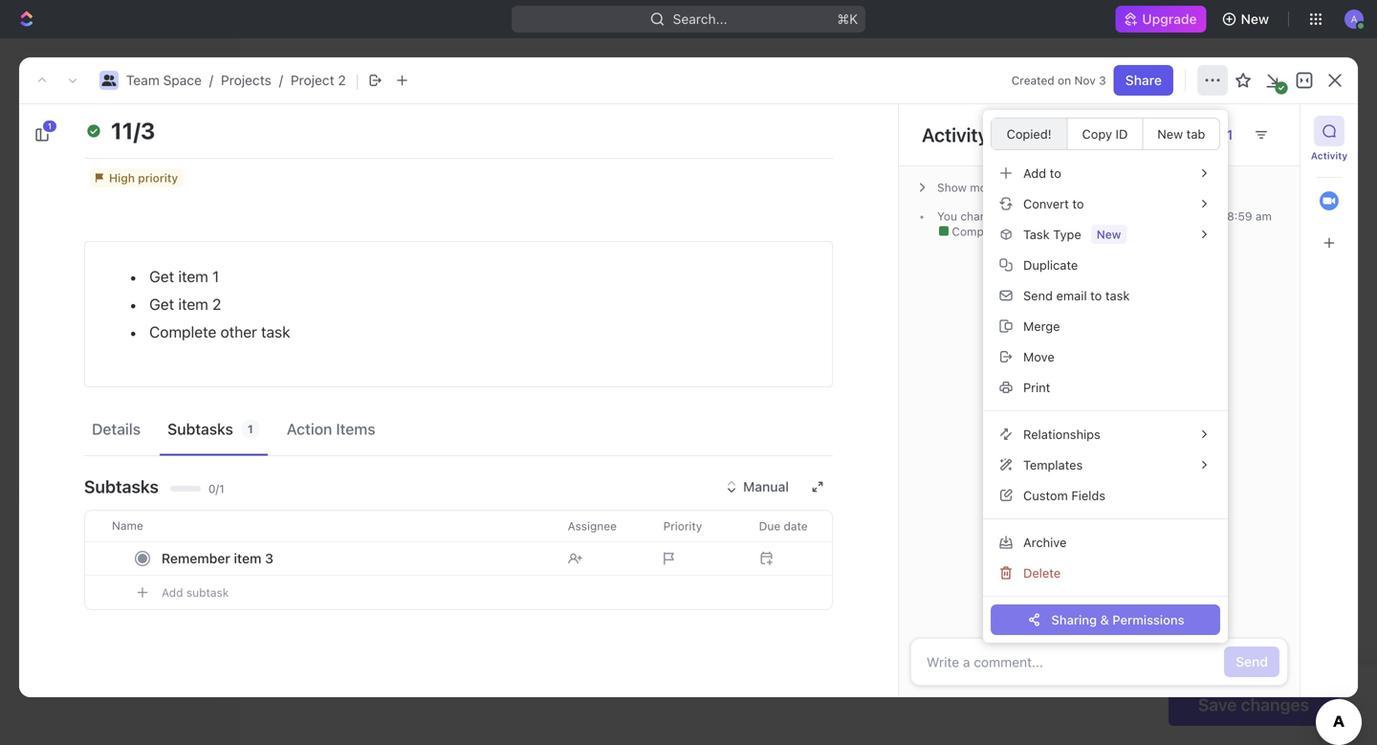 Task type: vqa. For each thing, say whether or not it's contained in the screenshot.
Merge button in the top right of the page
yes



Task type: locate. For each thing, give the bounding box(es) containing it.
0 horizontal spatial 1
[[48, 122, 52, 131]]

from
[[1048, 210, 1073, 223], [1045, 428, 1074, 444]]

1 horizontal spatial (totp)
[[1085, 496, 1135, 514]]

1 horizontal spatial app
[[166, 598, 188, 612]]

message
[[518, 493, 581, 511]]

sms inside text message (sms) receive a one-time passcode via sms each time you log in. business
[[666, 516, 691, 530]]

your
[[458, 428, 485, 444], [95, 581, 119, 594]]

2 vertical spatial app
[[166, 598, 188, 612]]

to left the do
[[1091, 210, 1104, 223]]

1 vertical spatial sms
[[666, 516, 691, 530]]

0 horizontal spatial subtasks
[[84, 476, 159, 497]]

2 left |
[[338, 72, 346, 88]]

1 horizontal spatial log
[[1004, 531, 1021, 544]]

2 / from the left
[[279, 72, 283, 88]]

1 horizontal spatial send
[[1236, 654, 1269, 670]]

new button
[[1215, 4, 1281, 34]]

2 horizontal spatial 1
[[248, 422, 253, 436]]

authenticator app (totp) use an app to receive a temporary one-time passcode each time you log in.
[[955, 496, 1277, 544]]

0 vertical spatial in.
[[793, 516, 806, 530]]

temporary down custom fields button
[[1085, 520, 1141, 533]]

1 horizontal spatial 3
[[1100, 74, 1107, 87]]

templates
[[1024, 458, 1083, 472]]

an inside authenticator app (totp) use an app to receive a temporary one-time passcode each time you log in.
[[979, 520, 992, 533]]

details
[[92, 420, 141, 438]]

subtasks down details button
[[84, 476, 159, 497]]

at
[[1214, 210, 1224, 223]]

and
[[152, 581, 172, 594]]

2 up the other
[[212, 295, 221, 313]]

(sms)
[[585, 493, 628, 511]]

0 vertical spatial send
[[1024, 288, 1053, 303]]

0 vertical spatial app
[[1053, 496, 1081, 514]]

remember
[[162, 551, 230, 566]]

referrals
[[38, 376, 94, 392]]

|
[[356, 71, 359, 90]]

available on business plans or higher element
[[485, 533, 542, 547]]

0 horizontal spatial log
[[773, 516, 790, 530]]

new tab
[[1158, 127, 1206, 141]]

1 horizontal spatial temporary
[[1085, 520, 1141, 533]]

1 horizontal spatial task
[[1106, 288, 1130, 303]]

settings up a
[[310, 81, 384, 105]]

2 horizontal spatial a
[[1075, 520, 1082, 533]]

0 horizontal spatial /
[[209, 72, 213, 88]]

0 vertical spatial settings
[[310, 81, 384, 105]]

1 vertical spatial via
[[647, 516, 663, 530]]

1 horizontal spatial you
[[982, 531, 1001, 544]]

0 horizontal spatial (totp)
[[997, 428, 1041, 444]]

passcode inside text message (sms) receive a one-time passcode via sms each time you log in. business
[[592, 516, 644, 530]]

search...
[[673, 11, 728, 27]]

in.
[[793, 516, 806, 530], [1024, 531, 1037, 544]]

move button
[[991, 342, 1221, 372]]

my right "projects"
[[277, 81, 305, 105]]

sms down 2fa
[[666, 516, 691, 530]]

keep your account secure by enabling 2fa via sms or using a temporary one-time passcode (totp) from an authenticator app.
[[423, 428, 1209, 444]]

a inside authenticator app (totp) use an app to receive a temporary one-time passcode each time you log in.
[[1075, 520, 1082, 533]]

1 vertical spatial get
[[149, 295, 174, 313]]

task right the other
[[261, 323, 290, 341]]

1 vertical spatial your
[[95, 581, 119, 594]]

2 horizontal spatial app
[[1053, 496, 1081, 514]]

my settings
[[277, 81, 384, 105], [38, 152, 117, 168]]

0 horizontal spatial you
[[750, 516, 770, 530]]

0 vertical spatial temporary
[[807, 428, 871, 444]]

copy id
[[1083, 127, 1128, 141]]

send button
[[1225, 647, 1280, 677]]

0/1
[[208, 482, 225, 496]]

1 vertical spatial app
[[39, 547, 69, 565]]

get up "cloud storage" link
[[149, 267, 174, 286]]

remember item 3 link
[[157, 545, 553, 573]]

1 vertical spatial temporary
[[1085, 520, 1141, 533]]

add to
[[1024, 166, 1062, 180]]

2 horizontal spatial one-
[[1144, 520, 1169, 533]]

calendar link
[[38, 330, 200, 363]]

0 vertical spatial nov
[[1075, 74, 1096, 87]]

in. inside text message (sms) receive a one-time passcode via sms each time you log in. business
[[793, 516, 806, 530]]

1 vertical spatial an
[[979, 520, 992, 533]]

in. down keep your account secure by enabling 2fa via sms or using a temporary one-time passcode (totp) from an authenticator app. on the bottom of the page
[[793, 516, 806, 530]]

project
[[291, 72, 335, 88]]

1 horizontal spatial nov
[[1179, 210, 1200, 223]]

0 horizontal spatial a
[[531, 516, 537, 530]]

team space / projects / project 2 |
[[126, 71, 359, 90]]

1 horizontal spatial 1
[[212, 267, 219, 286]]

1 vertical spatial 2
[[212, 295, 221, 313]]

task inside button
[[1106, 288, 1130, 303]]

an up templates button
[[1077, 428, 1092, 444]]

space
[[163, 72, 202, 88]]

0 horizontal spatial an
[[979, 520, 992, 533]]

my settings up workspaces
[[38, 152, 117, 168]]

8:59
[[1228, 210, 1253, 223]]

0 vertical spatial get
[[149, 267, 174, 286]]

0 horizontal spatial app
[[39, 547, 69, 565]]

to right app
[[1019, 520, 1030, 533]]

0 horizontal spatial each
[[694, 516, 720, 530]]

nov right on
[[1075, 74, 1096, 87]]

to do to
[[1087, 210, 1136, 223]]

/ right space
[[209, 72, 213, 88]]

you down or
[[750, 516, 770, 530]]

log
[[773, 516, 790, 530], [1004, 531, 1021, 544]]

1 horizontal spatial 2
[[338, 72, 346, 88]]

0 vertical spatial (totp)
[[997, 428, 1041, 444]]

a right using
[[796, 428, 803, 444]]

0 horizontal spatial via
[[647, 516, 663, 530]]

1 vertical spatial my settings
[[38, 152, 117, 168]]

log down using
[[773, 516, 790, 530]]

0 horizontal spatial in.
[[793, 516, 806, 530]]

0 horizontal spatial send
[[1024, 288, 1053, 303]]

sms left or
[[711, 428, 739, 444]]

remember item 3
[[162, 551, 274, 566]]

1 down back link
[[48, 122, 52, 131]]

to right email in the right of the page
[[1091, 288, 1103, 303]]

1 up complete
[[212, 267, 219, 286]]

0 vertical spatial subtasks
[[168, 420, 233, 438]]

0 vertical spatial task
[[1106, 288, 1130, 303]]

settings
[[310, 81, 384, 105], [61, 152, 117, 168]]

send up merge
[[1024, 288, 1053, 303]]

1 horizontal spatial a
[[796, 428, 803, 444]]

secure
[[542, 428, 584, 444]]

subtasks up 0/1
[[168, 420, 233, 438]]

0 horizontal spatial 3
[[265, 551, 274, 566]]

relationships
[[1024, 427, 1101, 442]]

task type
[[1024, 227, 1082, 242]]

0 vertical spatial your
[[458, 428, 485, 444]]

/
[[209, 72, 213, 88], [279, 72, 283, 88]]

sharing
[[1052, 613, 1098, 627]]

1 vertical spatial 1
[[212, 267, 219, 286]]

all
[[66, 581, 78, 594]]

changed
[[961, 210, 1008, 223]]

one-
[[874, 428, 903, 444], [540, 516, 565, 530], [1144, 520, 1169, 533]]

0 horizontal spatial activity
[[922, 123, 989, 146]]

0 horizontal spatial your
[[95, 581, 119, 594]]

complete
[[949, 225, 1004, 238]]

custom fields
[[1024, 488, 1106, 503]]

1 horizontal spatial activity
[[1312, 150, 1348, 161]]

0 vertical spatial my settings
[[277, 81, 384, 105]]

integrations
[[39, 598, 104, 612]]

/ left project
[[279, 72, 283, 88]]

of
[[81, 581, 92, 594]]

1 horizontal spatial settings
[[310, 81, 384, 105]]

2 get from the top
[[149, 295, 174, 313]]

send up the save changes
[[1236, 654, 1269, 670]]

you right use
[[982, 531, 1001, 544]]

permissions
[[1113, 613, 1185, 627]]

referrals link
[[38, 368, 200, 400]]

send for send email to task
[[1024, 288, 1053, 303]]

passcode down app.
[[1196, 520, 1248, 533]]

calendar
[[38, 338, 94, 354]]

nov left 8
[[1179, 210, 1200, 223]]

app up find
[[39, 547, 69, 565]]

tab
[[1187, 127, 1206, 141]]

share button
[[1114, 65, 1174, 96]]

(totp) up archive button
[[1085, 496, 1135, 514]]

my settings up a
[[277, 81, 384, 105]]

team space link
[[126, 72, 202, 88]]

your right keep
[[458, 428, 485, 444]]

1 vertical spatial send
[[1236, 654, 1269, 670]]

1 vertical spatial task
[[261, 323, 290, 341]]

details button
[[84, 411, 148, 447]]

Enter Email text field
[[423, 230, 1340, 275]]

3 right remember
[[265, 551, 274, 566]]

from up templates
[[1045, 428, 1074, 444]]

0 vertical spatial you
[[750, 516, 770, 530]]

1 vertical spatial settings
[[61, 152, 117, 168]]

log left the archive
[[1004, 531, 1021, 544]]

1 vertical spatial activity
[[1312, 150, 1348, 161]]

send inside send button
[[1236, 654, 1269, 670]]

copy id button
[[1068, 119, 1144, 149]]

0 horizontal spatial passcode
[[592, 516, 644, 530]]

send
[[1024, 288, 1053, 303], [1236, 654, 1269, 670]]

via down 2fa
[[647, 516, 663, 530]]

0 vertical spatial via
[[690, 428, 707, 444]]

subtasks
[[168, 420, 233, 438], [84, 476, 159, 497]]

(totp) up templates
[[997, 428, 1041, 444]]

0 horizontal spatial one-
[[540, 516, 565, 530]]

a down "message" on the left of page
[[531, 516, 537, 530]]

center
[[72, 547, 122, 565]]

an left app
[[979, 520, 992, 533]]

1 vertical spatial in.
[[1024, 531, 1037, 544]]

fields
[[1072, 488, 1106, 503]]

1 vertical spatial my
[[38, 152, 58, 168]]

1 left action
[[248, 422, 253, 436]]

0 vertical spatial 1
[[48, 122, 52, 131]]

a right the receive
[[1075, 520, 1082, 533]]

in. right app
[[1024, 531, 1037, 544]]

nov inside task sidebar content section
[[1179, 210, 1200, 223]]

0 vertical spatial 2
[[338, 72, 346, 88]]

0 horizontal spatial sms
[[666, 516, 691, 530]]

to
[[1050, 166, 1062, 180], [1073, 197, 1085, 211], [1091, 210, 1104, 223], [1125, 210, 1136, 223], [1091, 288, 1103, 303], [1019, 520, 1030, 533]]

app inside find all of your apps and integrations in our new app center!
[[166, 598, 188, 612]]

2 horizontal spatial passcode
[[1196, 520, 1248, 533]]

1 vertical spatial nov
[[1179, 210, 1200, 223]]

action items
[[287, 420, 376, 438]]

merge
[[1024, 319, 1061, 333]]

passcode
[[934, 428, 993, 444], [592, 516, 644, 530], [1196, 520, 1248, 533]]

temporary right using
[[807, 428, 871, 444]]

my settings link
[[38, 144, 200, 176]]

app up the receive
[[1053, 496, 1081, 514]]

you
[[750, 516, 770, 530], [982, 531, 1001, 544]]

1 horizontal spatial in.
[[1024, 531, 1037, 544]]

(totp) inside authenticator app (totp) use an app to receive a temporary one-time passcode each time you log in.
[[1085, 496, 1135, 514]]

11/3
[[111, 117, 155, 144]]

0 vertical spatial log
[[773, 516, 790, 530]]

0 horizontal spatial task
[[261, 323, 290, 341]]

item inside remember item 3 link
[[234, 551, 262, 566]]

convert to button
[[991, 188, 1221, 219]]

you inside text message (sms) receive a one-time passcode via sms each time you log in. business
[[750, 516, 770, 530]]

send inside "send email to task" button
[[1024, 288, 1053, 303]]

my down "1" 'button'
[[38, 152, 58, 168]]

or
[[743, 428, 756, 444]]

2 vertical spatial item
[[234, 551, 262, 566]]

0 vertical spatial an
[[1077, 428, 1092, 444]]

from up task type
[[1048, 210, 1073, 223]]

use
[[955, 520, 976, 533]]

receive
[[1033, 520, 1072, 533]]

1 vertical spatial 3
[[265, 551, 274, 566]]

task up merge button
[[1106, 288, 1130, 303]]

1 vertical spatial you
[[982, 531, 1001, 544]]

relationships button
[[991, 419, 1221, 450]]

task sidebar navigation tab list
[[1309, 116, 1351, 258]]

1 horizontal spatial each
[[1251, 520, 1277, 533]]

item
[[178, 267, 208, 286], [178, 295, 208, 313], [234, 551, 262, 566]]

3 right on
[[1100, 74, 1107, 87]]

activity
[[922, 123, 989, 146], [1312, 150, 1348, 161]]

0 horizontal spatial 2
[[212, 295, 221, 313]]

1 horizontal spatial your
[[458, 428, 485, 444]]

app down and
[[166, 598, 188, 612]]

⌘k
[[838, 11, 858, 27]]

get up complete
[[149, 295, 174, 313]]

&
[[1101, 613, 1110, 627]]

0 horizontal spatial my
[[38, 152, 58, 168]]

your up in
[[95, 581, 119, 594]]

passcode inside authenticator app (totp) use an app to receive a temporary one-time passcode each time you log in.
[[1196, 520, 1248, 533]]

priority
[[90, 142, 136, 158]]

team
[[126, 72, 160, 88]]

storage
[[78, 301, 127, 317]]

in. inside authenticator app (totp) use an app to receive a temporary one-time passcode each time you log in.
[[1024, 531, 1037, 544]]

settings up workspaces
[[61, 152, 117, 168]]

new right upgrade
[[1242, 11, 1270, 27]]

passcode up authenticator
[[934, 428, 993, 444]]

0 vertical spatial activity
[[922, 123, 989, 146]]

one- inside text message (sms) receive a one-time passcode via sms each time you log in. business
[[540, 516, 565, 530]]

1 horizontal spatial /
[[279, 72, 283, 88]]

passcode down (sms)
[[592, 516, 644, 530]]

1 horizontal spatial sms
[[711, 428, 739, 444]]

a
[[796, 428, 803, 444], [531, 516, 537, 530], [1075, 520, 1082, 533]]

nov
[[1075, 74, 1096, 87], [1179, 210, 1200, 223]]

cloud storage link
[[38, 293, 200, 326]]

via right 2fa
[[690, 428, 707, 444]]



Task type: describe. For each thing, give the bounding box(es) containing it.
archive button
[[991, 527, 1221, 558]]

a inside text message (sms) receive a one-time passcode via sms each time you log in. business
[[531, 516, 537, 530]]

action
[[287, 420, 332, 438]]

0 vertical spatial my
[[277, 81, 305, 105]]

temporary inside authenticator app (totp) use an app to receive a temporary one-time passcode each time you log in.
[[1085, 520, 1141, 533]]

1 horizontal spatial an
[[1077, 428, 1092, 444]]

back
[[63, 81, 99, 97]]

center!
[[39, 615, 79, 629]]

2 inside get item 1 get item 2 complete other task
[[212, 295, 221, 313]]

send for send
[[1236, 654, 1269, 670]]

8
[[1203, 210, 1211, 223]]

1 horizontal spatial via
[[690, 428, 707, 444]]

complete
[[149, 323, 217, 341]]

upgrade link
[[1116, 6, 1207, 33]]

authenticator
[[1096, 428, 1178, 444]]

delete
[[1024, 566, 1061, 580]]

relationships button
[[991, 419, 1221, 450]]

other
[[221, 323, 257, 341]]

send email to task
[[1024, 288, 1130, 303]]

1 / from the left
[[209, 72, 213, 88]]

workspaces link
[[38, 181, 200, 214]]

log inside authenticator app (totp) use an app to receive a temporary one-time passcode each time you log in.
[[1004, 531, 1021, 544]]

email
[[1057, 288, 1088, 303]]

you
[[938, 210, 958, 223]]

find
[[39, 581, 62, 594]]

copied!
[[1007, 127, 1052, 141]]

authenticator
[[955, 496, 1049, 514]]

via inside text message (sms) receive a one-time passcode via sms each time you log in. business
[[647, 516, 663, 530]]

on
[[1058, 74, 1072, 87]]

text message (sms) receive a one-time passcode via sms each time you log in. business
[[485, 493, 806, 545]]

1 inside "1" 'button'
[[48, 122, 52, 131]]

one- inside authenticator app (totp) use an app to receive a temporary one-time passcode each time you log in.
[[1144, 520, 1169, 533]]

1 vertical spatial from
[[1045, 428, 1074, 444]]

created on nov 3
[[1012, 74, 1107, 87]]

0 horizontal spatial temporary
[[807, 428, 871, 444]]

templates button
[[991, 450, 1221, 480]]

new up remember
[[168, 506, 193, 518]]

cloud storage
[[38, 301, 127, 317]]

add to button
[[991, 158, 1221, 188]]

am
[[1256, 210, 1273, 223]]

notifications
[[38, 226, 116, 242]]

0 horizontal spatial settings
[[61, 152, 117, 168]]

Enter New Password field
[[423, 310, 1340, 355]]

copied! button
[[992, 119, 1068, 149]]

back link
[[38, 77, 114, 101]]

activity inside task sidebar content section
[[922, 123, 989, 146]]

changed status from
[[958, 210, 1076, 223]]

1 vertical spatial subtasks
[[84, 476, 159, 497]]

receive
[[485, 516, 527, 530]]

items
[[336, 420, 376, 438]]

app.
[[1182, 428, 1209, 444]]

item for remember
[[234, 551, 262, 566]]

task
[[1024, 227, 1050, 242]]

to right convert
[[1073, 197, 1085, 211]]

archive
[[1024, 535, 1067, 550]]

changes
[[1242, 695, 1310, 715]]

by
[[587, 428, 602, 444]]

save
[[1199, 695, 1237, 715]]

account
[[489, 428, 538, 444]]

convert to
[[1024, 197, 1085, 211]]

a
[[296, 143, 326, 199]]

activity inside task sidebar navigation 'tab list'
[[1312, 150, 1348, 161]]

save changes
[[1199, 695, 1310, 715]]

projects
[[221, 72, 272, 88]]

sharing & permissions button
[[991, 605, 1221, 635]]

from inside task sidebar content section
[[1048, 210, 1073, 223]]

1 horizontal spatial one-
[[874, 428, 903, 444]]

add to button
[[991, 158, 1221, 188]]

0 vertical spatial sms
[[711, 428, 739, 444]]

task inside get item 1 get item 2 complete other task
[[261, 323, 290, 341]]

templates button
[[991, 450, 1221, 480]]

share
[[1126, 72, 1163, 88]]

1 horizontal spatial passcode
[[934, 428, 993, 444]]

1 inside get item 1 get item 2 complete other task
[[212, 267, 219, 286]]

you inside authenticator app (totp) use an app to receive a temporary one-time passcode each time you log in.
[[982, 531, 1001, 544]]

1 vertical spatial item
[[178, 295, 208, 313]]

new left tab
[[1158, 127, 1184, 141]]

id
[[1116, 127, 1128, 141]]

merge button
[[991, 311, 1221, 342]]

new down to do to
[[1097, 228, 1122, 241]]

to right the do
[[1125, 210, 1136, 223]]

print
[[1024, 380, 1051, 395]]

save changes button
[[1169, 684, 1340, 726]]

0 horizontal spatial my settings
[[38, 152, 117, 168]]

new tab button
[[1144, 119, 1220, 149]]

item for get
[[178, 267, 208, 286]]

2fa
[[662, 428, 686, 444]]

app inside authenticator app (totp) use an app to receive a temporary one-time passcode each time you log in.
[[1053, 496, 1081, 514]]

get item 1 get item 2 complete other task
[[149, 267, 290, 341]]

copy
[[1083, 127, 1113, 141]]

using
[[759, 428, 793, 444]]

to right the add
[[1050, 166, 1062, 180]]

find all of your apps and integrations in our new app center!
[[39, 581, 188, 629]]

projects link
[[221, 72, 272, 88]]

each inside authenticator app (totp) use an app to receive a temporary one-time passcode each time you log in.
[[1251, 520, 1277, 533]]

2 vertical spatial 1
[[248, 422, 253, 436]]

sharing & permissions
[[1052, 613, 1185, 627]]

0 horizontal spatial nov
[[1075, 74, 1096, 87]]

each inside text message (sms) receive a one-time passcode via sms each time you log in. business
[[694, 516, 720, 530]]

in
[[107, 598, 116, 612]]

to inside authenticator app (totp) use an app to receive a temporary one-time passcode each time you log in.
[[1019, 520, 1030, 533]]

app
[[995, 520, 1016, 533]]

add
[[1024, 166, 1047, 180]]

your inside find all of your apps and integrations in our new app center!
[[95, 581, 119, 594]]

2 inside 'team space / projects / project 2 |'
[[338, 72, 346, 88]]

notifications link
[[38, 218, 200, 251]]

action items button
[[279, 411, 383, 447]]

0 vertical spatial 3
[[1100, 74, 1107, 87]]

1 button
[[27, 120, 57, 150]]

upgrade
[[1143, 11, 1198, 27]]

cloud
[[38, 301, 74, 317]]

project 2 link
[[291, 72, 346, 88]]

log inside text message (sms) receive a one-time passcode via sms each time you log in. business
[[773, 516, 790, 530]]

1 horizontal spatial subtasks
[[168, 420, 233, 438]]

user group image
[[102, 75, 116, 86]]

Enter Username text field
[[423, 149, 1340, 194]]

1 get from the top
[[149, 267, 174, 286]]

1 horizontal spatial my settings
[[277, 81, 384, 105]]

task sidebar content section
[[898, 104, 1300, 698]]

nov 8 at 8:59 am
[[1179, 210, 1273, 223]]



